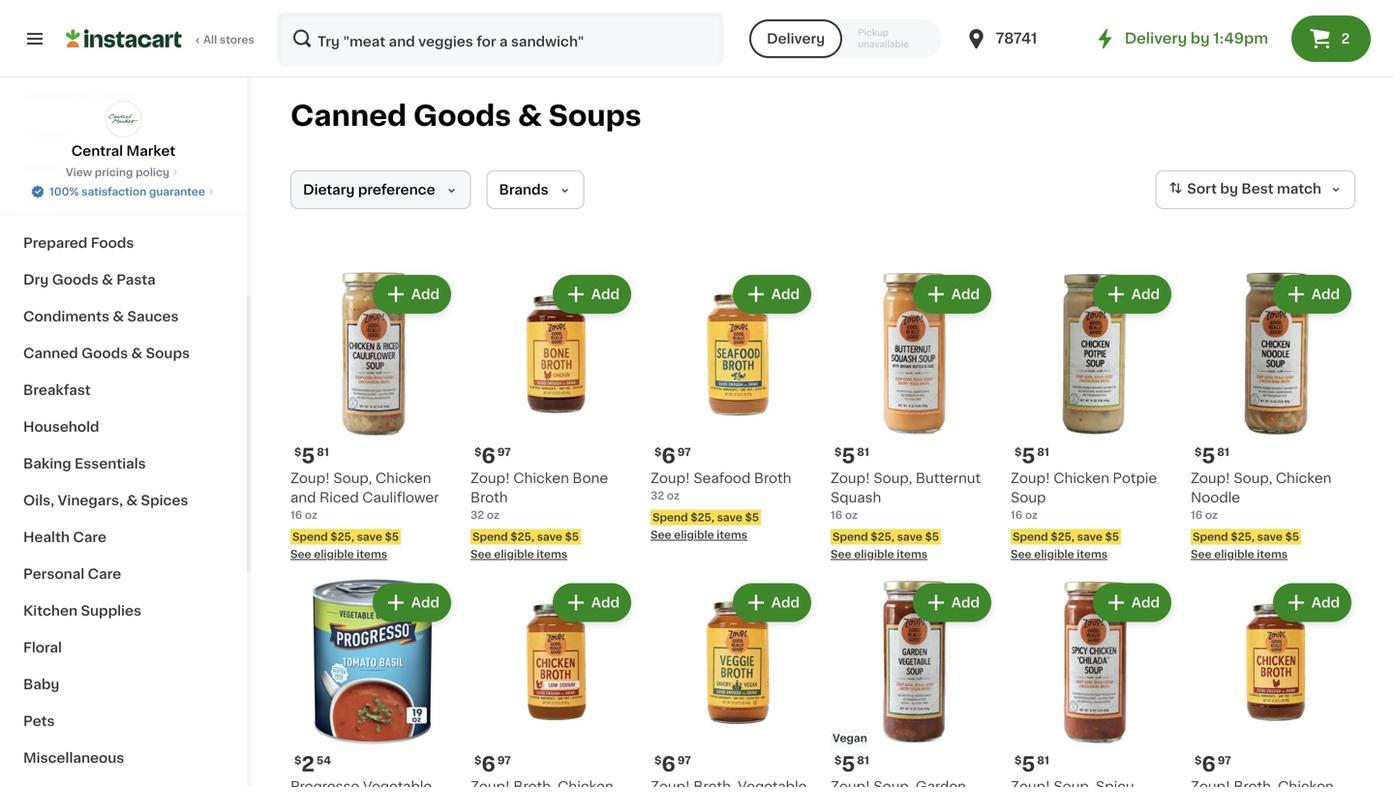 Task type: locate. For each thing, give the bounding box(es) containing it.
spend for 32
[[653, 512, 688, 523]]

5 for zoup! soup, butternut squash
[[842, 446, 856, 466]]

butternut
[[916, 472, 981, 485]]

spend $25, save $5 see eligible items for soup
[[1011, 532, 1120, 560]]

soups up brands 'dropdown button'
[[549, 102, 642, 130]]

$25,
[[691, 512, 715, 523], [331, 532, 354, 542], [511, 532, 535, 542], [871, 532, 895, 542], [1051, 532, 1075, 542], [1231, 532, 1255, 542]]

$5 for zoup! soup, chicken and riced cauliflower
[[385, 532, 399, 542]]

soup, up noodle
[[1234, 472, 1273, 485]]

zoup! seafood broth 32 oz
[[651, 472, 792, 501]]

spend $25, save $5 see eligible items down zoup! soup, butternut squash 16 oz
[[831, 532, 940, 560]]

soup, up squash at the right of page
[[874, 472, 913, 485]]

0 vertical spatial by
[[1191, 31, 1210, 46]]

see down zoup! seafood broth 32 oz
[[651, 530, 672, 540]]

delivery
[[1125, 31, 1188, 46], [767, 32, 825, 46]]

spend down and
[[292, 532, 328, 542]]

1 16 from the left
[[291, 510, 302, 521]]

soup, for squash
[[874, 472, 913, 485]]

chicken inside the zoup! chicken bone broth 32 oz
[[514, 472, 569, 485]]

canned
[[291, 102, 407, 130], [23, 347, 78, 360]]

5 for zoup! chicken potpie soup
[[1022, 446, 1036, 466]]

sauces
[[127, 310, 179, 323]]

delivery for delivery by 1:49pm
[[1125, 31, 1188, 46]]

canned goods & soups link
[[12, 335, 235, 372]]

chicken inside 'zoup! soup, chicken noodle 16 oz'
[[1276, 472, 1332, 485]]

see for and
[[291, 549, 311, 560]]

1 vertical spatial soups
[[146, 347, 190, 360]]

see for soup
[[1011, 549, 1032, 560]]

16 inside 'zoup! soup, chicken noodle 16 oz'
[[1191, 510, 1203, 521]]

$5 for zoup! seafood broth
[[745, 512, 759, 523]]

save
[[717, 512, 743, 523], [357, 532, 382, 542], [537, 532, 563, 542], [897, 532, 923, 542], [1078, 532, 1103, 542], [1258, 532, 1283, 542]]

broth inside zoup! seafood broth 32 oz
[[754, 472, 792, 485]]

eligible down noodle
[[1215, 549, 1255, 560]]

see down squash at the right of page
[[831, 549, 852, 560]]

1 horizontal spatial broth
[[754, 472, 792, 485]]

eligible down zoup! seafood broth 32 oz
[[674, 530, 714, 540]]

zoup! for broth
[[471, 472, 510, 485]]

2
[[1342, 32, 1350, 46], [302, 754, 315, 775]]

items down zoup! soup, butternut squash 16 oz
[[897, 549, 928, 560]]

2 zoup! from the left
[[471, 472, 510, 485]]

product group
[[291, 271, 455, 562], [471, 271, 635, 562], [651, 271, 816, 543], [831, 271, 996, 562], [1011, 271, 1176, 562], [1191, 271, 1356, 562], [291, 580, 455, 787], [471, 580, 635, 787], [651, 580, 816, 787], [831, 580, 996, 787], [1011, 580, 1176, 787], [1191, 580, 1356, 787]]

soup
[[1011, 491, 1046, 505]]

0 horizontal spatial soups
[[146, 347, 190, 360]]

0 vertical spatial canned
[[291, 102, 407, 130]]

5
[[302, 446, 315, 466], [842, 446, 856, 466], [1022, 446, 1036, 466], [1202, 446, 1216, 466], [842, 754, 856, 775], [1022, 754, 1036, 775]]

goods down search field at top
[[413, 102, 511, 130]]

& up brands 'dropdown button'
[[518, 102, 542, 130]]

16 for zoup! chicken potpie soup
[[1011, 510, 1023, 521]]

1 horizontal spatial 32
[[651, 491, 665, 501]]

see for 32
[[651, 530, 672, 540]]

16 down soup
[[1011, 510, 1023, 521]]

0 vertical spatial soups
[[549, 102, 642, 130]]

$25, down the zoup! chicken bone broth 32 oz
[[511, 532, 535, 542]]

deli link
[[12, 188, 235, 225]]

soup, for noodle
[[1234, 472, 1273, 485]]

delivery inside delivery by 1:49pm link
[[1125, 31, 1188, 46]]

canned goods & soups
[[291, 102, 642, 130], [23, 347, 190, 360]]

noodle
[[1191, 491, 1241, 505]]

0 vertical spatial 32
[[651, 491, 665, 501]]

items down "zoup! soup, chicken and riced cauliflower 16 oz"
[[357, 549, 388, 560]]

by right sort
[[1221, 182, 1239, 196]]

0 vertical spatial canned goods & soups
[[291, 102, 642, 130]]

4 16 from the left
[[1191, 510, 1203, 521]]

$ inside the $ 2 54
[[294, 755, 302, 766]]

$5 down zoup! soup, butternut squash 16 oz
[[925, 532, 940, 542]]

items down 'zoup! soup, chicken noodle 16 oz'
[[1257, 549, 1288, 560]]

items down zoup! chicken potpie soup 16 oz
[[1077, 549, 1108, 560]]

spend $25, save $5 see eligible items for squash
[[831, 532, 940, 560]]

by
[[1191, 31, 1210, 46], [1221, 182, 1239, 196]]

1 vertical spatial by
[[1221, 182, 1239, 196]]

oz inside the zoup! chicken bone broth 32 oz
[[487, 510, 500, 521]]

$5 down the zoup! chicken bone broth 32 oz
[[565, 532, 579, 542]]

condiments & sauces link
[[12, 298, 235, 335]]

54
[[317, 755, 331, 766]]

goods for dry goods & pasta link at the left of the page
[[52, 273, 99, 287]]

care
[[73, 531, 106, 544], [88, 568, 121, 581]]

& up breakfast link at the left of page
[[131, 347, 143, 360]]

6 zoup! from the left
[[1191, 472, 1231, 485]]

by for sort
[[1221, 182, 1239, 196]]

0 horizontal spatial delivery
[[767, 32, 825, 46]]

eligible down squash at the right of page
[[855, 549, 895, 560]]

oz inside zoup! soup, butternut squash 16 oz
[[845, 510, 858, 521]]

1 vertical spatial care
[[88, 568, 121, 581]]

2 soup, from the left
[[874, 472, 913, 485]]

care for health care
[[73, 531, 106, 544]]

broth right seafood
[[754, 472, 792, 485]]

0 horizontal spatial by
[[1191, 31, 1210, 46]]

$5
[[745, 512, 759, 523], [385, 532, 399, 542], [565, 532, 579, 542], [925, 532, 940, 542], [1106, 532, 1120, 542], [1286, 532, 1300, 542]]

see down the zoup! chicken bone broth 32 oz
[[471, 549, 492, 560]]

None search field
[[277, 12, 725, 66]]

health
[[23, 531, 70, 544]]

view pricing policy
[[66, 167, 170, 178]]

by for delivery
[[1191, 31, 1210, 46]]

canned goods & soups down 'condiments & sauces'
[[23, 347, 190, 360]]

prepared
[[23, 236, 87, 250]]

spend down noodle
[[1193, 532, 1229, 542]]

2 vertical spatial goods
[[81, 347, 128, 360]]

save down the zoup! chicken bone broth 32 oz
[[537, 532, 563, 542]]

1 vertical spatial goods
[[52, 273, 99, 287]]

16 for zoup! soup, chicken noodle
[[1191, 510, 1203, 521]]

zoup! chicken bone broth 32 oz
[[471, 472, 608, 521]]

1 vertical spatial 32
[[471, 510, 484, 521]]

1 zoup! from the left
[[291, 472, 330, 485]]

spend down the zoup! chicken bone broth 32 oz
[[473, 532, 508, 542]]

service type group
[[750, 19, 942, 58]]

1 vertical spatial canned
[[23, 347, 78, 360]]

0 vertical spatial care
[[73, 531, 106, 544]]

3 zoup! from the left
[[651, 472, 690, 485]]

81
[[317, 447, 329, 458], [857, 447, 870, 458], [1038, 447, 1050, 458], [1218, 447, 1230, 458], [857, 755, 870, 766], [1038, 755, 1050, 766]]

1 horizontal spatial soup,
[[874, 472, 913, 485]]

$5 for zoup! soup, chicken noodle
[[1286, 532, 1300, 542]]

care for personal care
[[88, 568, 121, 581]]

zoup! soup, chicken and riced cauliflower 16 oz
[[291, 472, 439, 521]]

1 horizontal spatial delivery
[[1125, 31, 1188, 46]]

eligible down riced
[[314, 549, 354, 560]]

bakery link
[[12, 151, 235, 188]]

care inside health care link
[[73, 531, 106, 544]]

add
[[411, 288, 440, 301], [592, 288, 620, 301], [772, 288, 800, 301], [952, 288, 980, 301], [1132, 288, 1160, 301], [1312, 288, 1340, 301], [411, 596, 440, 610], [592, 596, 620, 610], [772, 596, 800, 610], [952, 596, 980, 610], [1132, 596, 1160, 610], [1312, 596, 1340, 610]]

& left sauces
[[113, 310, 124, 323]]

eligible down soup
[[1035, 549, 1075, 560]]

3 chicken from the left
[[1054, 472, 1110, 485]]

save down zoup! soup, butternut squash 16 oz
[[897, 532, 923, 542]]

$25, down 'zoup! soup, chicken noodle 16 oz'
[[1231, 532, 1255, 542]]

zoup! inside zoup! seafood broth 32 oz
[[651, 472, 690, 485]]

zoup! soup, chicken noodle 16 oz
[[1191, 472, 1332, 521]]

broth right cauliflower
[[471, 491, 508, 505]]

care up supplies
[[88, 568, 121, 581]]

81 for zoup! soup, butternut squash
[[857, 447, 870, 458]]

spend $25, save $5 see eligible items down riced
[[291, 532, 399, 560]]

1 chicken from the left
[[376, 472, 431, 485]]

$ 6 97
[[475, 446, 511, 466], [655, 446, 691, 466], [475, 754, 511, 775], [655, 754, 691, 775], [1195, 754, 1232, 775]]

spend for and
[[292, 532, 328, 542]]

spend down zoup! seafood broth 32 oz
[[653, 512, 688, 523]]

canned up dietary
[[291, 102, 407, 130]]

2 chicken from the left
[[514, 472, 569, 485]]

$5 down cauliflower
[[385, 532, 399, 542]]

16 down squash at the right of page
[[831, 510, 843, 521]]

see down soup
[[1011, 549, 1032, 560]]

spend $25, save $5 see eligible items down 'zoup! soup, chicken noodle 16 oz'
[[1191, 532, 1300, 560]]

97
[[498, 447, 511, 458], [678, 447, 691, 458], [498, 755, 511, 766], [678, 755, 691, 766], [1218, 755, 1232, 766]]

save down 'zoup! soup, chicken noodle 16 oz'
[[1258, 532, 1283, 542]]

zoup! for squash
[[831, 472, 871, 485]]

oz inside 'zoup! soup, chicken noodle 16 oz'
[[1206, 510, 1218, 521]]

pricing
[[95, 167, 133, 178]]

seafood
[[694, 472, 751, 485]]

16
[[291, 510, 302, 521], [831, 510, 843, 521], [1011, 510, 1023, 521], [1191, 510, 1203, 521]]

oz inside zoup! chicken potpie soup 16 oz
[[1026, 510, 1038, 521]]

match
[[1277, 182, 1322, 196]]

goods for canned goods & soups link
[[81, 347, 128, 360]]

baby link
[[12, 666, 235, 703]]

see down noodle
[[1191, 549, 1212, 560]]

4 zoup! from the left
[[831, 472, 871, 485]]

$5 down zoup! seafood broth 32 oz
[[745, 512, 759, 523]]

eligible
[[674, 530, 714, 540], [314, 549, 354, 560], [494, 549, 534, 560], [855, 549, 895, 560], [1035, 549, 1075, 560], [1215, 549, 1255, 560]]

$5 down 'zoup! soup, chicken noodle 16 oz'
[[1286, 532, 1300, 542]]

spend $25, save $5 see eligible items down the zoup! chicken bone broth 32 oz
[[471, 532, 579, 560]]

16 down and
[[291, 510, 302, 521]]

$25, down riced
[[331, 532, 354, 542]]

0 vertical spatial broth
[[754, 472, 792, 485]]

oz
[[667, 491, 680, 501], [305, 510, 318, 521], [487, 510, 500, 521], [845, 510, 858, 521], [1026, 510, 1038, 521], [1206, 510, 1218, 521]]

snacks
[[23, 89, 74, 103]]

32
[[651, 491, 665, 501], [471, 510, 484, 521]]

$5 down zoup! chicken potpie soup 16 oz
[[1106, 532, 1120, 542]]

1 vertical spatial broth
[[471, 491, 508, 505]]

items down zoup! seafood broth 32 oz
[[717, 530, 748, 540]]

by inside field
[[1221, 182, 1239, 196]]

spend down soup
[[1013, 532, 1049, 542]]

1 horizontal spatial 2
[[1342, 32, 1350, 46]]

5 zoup! from the left
[[1011, 472, 1051, 485]]

dry
[[23, 273, 49, 287]]

soup, inside 'zoup! soup, chicken noodle 16 oz'
[[1234, 472, 1273, 485]]

see down and
[[291, 549, 311, 560]]

delivery inside delivery "button"
[[767, 32, 825, 46]]

78741 button
[[965, 12, 1081, 66]]

zoup! inside "zoup! soup, chicken and riced cauliflower 16 oz"
[[291, 472, 330, 485]]

dry goods & pasta link
[[12, 262, 235, 298]]

personal
[[23, 568, 84, 581]]

& left candy
[[77, 89, 89, 103]]

16 inside zoup! soup, butternut squash 16 oz
[[831, 510, 843, 521]]

save down zoup! chicken potpie soup 16 oz
[[1078, 532, 1103, 542]]

central market link
[[71, 101, 176, 161]]

3 16 from the left
[[1011, 510, 1023, 521]]

16 inside zoup! chicken potpie soup 16 oz
[[1011, 510, 1023, 521]]

save for 32
[[717, 512, 743, 523]]

2 16 from the left
[[831, 510, 843, 521]]

soup, inside "zoup! soup, chicken and riced cauliflower 16 oz"
[[334, 472, 372, 485]]

1 horizontal spatial soups
[[549, 102, 642, 130]]

4 chicken from the left
[[1276, 472, 1332, 485]]

health care link
[[12, 519, 235, 556]]

oz for zoup! soup, chicken noodle
[[1206, 510, 1218, 521]]

0 horizontal spatial soup,
[[334, 472, 372, 485]]

0 vertical spatial goods
[[413, 102, 511, 130]]

soups down sauces
[[146, 347, 190, 360]]

canned goods & soups down search field at top
[[291, 102, 642, 130]]

spices
[[141, 494, 188, 508]]

snacks & candy
[[23, 89, 138, 103]]

zoup! inside 'zoup! soup, chicken noodle 16 oz'
[[1191, 472, 1231, 485]]

2 button
[[1292, 15, 1371, 62]]

1 horizontal spatial by
[[1221, 182, 1239, 196]]

16 down noodle
[[1191, 510, 1203, 521]]

oils, vinegars, & spices link
[[12, 482, 235, 519]]

spend down squash at the right of page
[[833, 532, 868, 542]]

instacart logo image
[[66, 27, 182, 50]]

1 vertical spatial canned goods & soups
[[23, 347, 190, 360]]

soup, inside zoup! soup, butternut squash 16 oz
[[874, 472, 913, 485]]

riced
[[320, 491, 359, 505]]

dietary
[[303, 183, 355, 197]]

zoup! inside the zoup! chicken bone broth 32 oz
[[471, 472, 510, 485]]

100% satisfaction guarantee button
[[30, 180, 217, 200]]

$25, down zoup! soup, butternut squash 16 oz
[[871, 532, 895, 542]]

chicken inside "zoup! soup, chicken and riced cauliflower 16 oz"
[[376, 472, 431, 485]]

zoup! inside zoup! chicken potpie soup 16 oz
[[1011, 472, 1051, 485]]

16 inside "zoup! soup, chicken and riced cauliflower 16 oz"
[[291, 510, 302, 521]]

add inside product group
[[411, 596, 440, 610]]

3 soup, from the left
[[1234, 472, 1273, 485]]

0 vertical spatial 2
[[1342, 32, 1350, 46]]

16 for zoup! soup, butternut squash
[[831, 510, 843, 521]]

goods
[[413, 102, 511, 130], [52, 273, 99, 287], [81, 347, 128, 360]]

eligible down the zoup! chicken bone broth 32 oz
[[494, 549, 534, 560]]

eligible for broth
[[494, 549, 534, 560]]

2 horizontal spatial soup,
[[1234, 472, 1273, 485]]

care down vinegars,
[[73, 531, 106, 544]]

1 horizontal spatial canned
[[291, 102, 407, 130]]

&
[[77, 89, 89, 103], [518, 102, 542, 130], [102, 273, 113, 287], [113, 310, 124, 323], [131, 347, 143, 360], [126, 494, 138, 508]]

$5 for zoup! chicken bone broth
[[565, 532, 579, 542]]

kitchen supplies
[[23, 604, 141, 618]]

5 for zoup! soup, chicken noodle
[[1202, 446, 1216, 466]]

spend $25, save $5 see eligible items down zoup! chicken potpie soup 16 oz
[[1011, 532, 1120, 560]]

$25, for noodle
[[1231, 532, 1255, 542]]

& inside "link"
[[77, 89, 89, 103]]

soup, up riced
[[334, 472, 372, 485]]

kitchen supplies link
[[12, 593, 235, 630]]

oz for zoup! soup, butternut squash
[[845, 510, 858, 521]]

$25, for soup
[[1051, 532, 1075, 542]]

add button
[[375, 277, 449, 312], [555, 277, 630, 312], [735, 277, 810, 312], [915, 277, 990, 312], [1095, 277, 1170, 312], [1275, 277, 1350, 312], [375, 585, 449, 620], [555, 585, 630, 620], [735, 585, 810, 620], [915, 585, 990, 620], [1095, 585, 1170, 620], [1275, 585, 1350, 620]]

goods down prepared foods on the left top of the page
[[52, 273, 99, 287]]

save down "zoup! soup, chicken and riced cauliflower 16 oz"
[[357, 532, 382, 542]]

guarantee
[[149, 186, 205, 197]]

$25, down zoup! seafood broth 32 oz
[[691, 512, 715, 523]]

central market logo image
[[105, 101, 142, 138]]

spend for noodle
[[1193, 532, 1229, 542]]

spend $25, save $5 see eligible items down zoup! seafood broth 32 oz
[[651, 512, 759, 540]]

care inside personal care link
[[88, 568, 121, 581]]

$ 5 81 for zoup! soup, chicken and riced cauliflower
[[294, 446, 329, 466]]

0 horizontal spatial canned
[[23, 347, 78, 360]]

0 horizontal spatial broth
[[471, 491, 508, 505]]

canned up breakfast
[[23, 347, 78, 360]]

0 horizontal spatial 32
[[471, 510, 484, 521]]

spend $25, save $5 see eligible items for broth
[[471, 532, 579, 560]]

zoup! inside zoup! soup, butternut squash 16 oz
[[831, 472, 871, 485]]

$25, down zoup! chicken potpie soup 16 oz
[[1051, 532, 1075, 542]]

goods down 'condiments & sauces'
[[81, 347, 128, 360]]

items down the zoup! chicken bone broth 32 oz
[[537, 549, 568, 560]]

save down zoup! seafood broth 32 oz
[[717, 512, 743, 523]]

1 vertical spatial 2
[[302, 754, 315, 775]]

by left 1:49pm
[[1191, 31, 1210, 46]]

1 soup, from the left
[[334, 472, 372, 485]]

spend
[[653, 512, 688, 523], [292, 532, 328, 542], [473, 532, 508, 542], [833, 532, 868, 542], [1013, 532, 1049, 542], [1193, 532, 1229, 542]]



Task type: vqa. For each thing, say whether or not it's contained in the screenshot.


Task type: describe. For each thing, give the bounding box(es) containing it.
zoup! soup, butternut squash 16 oz
[[831, 472, 981, 521]]

health care
[[23, 531, 106, 544]]

view
[[66, 167, 92, 178]]

pets
[[23, 715, 55, 728]]

potpie
[[1113, 472, 1158, 485]]

$5 for zoup! chicken potpie soup
[[1106, 532, 1120, 542]]

condiments
[[23, 310, 109, 323]]

stores
[[220, 34, 254, 45]]

brands
[[499, 183, 549, 197]]

central market
[[71, 144, 176, 158]]

Best match Sort by field
[[1156, 170, 1356, 209]]

essentials
[[75, 457, 146, 471]]

$ 5 81 for zoup! soup, butternut squash
[[835, 446, 870, 466]]

see for broth
[[471, 549, 492, 560]]

best match
[[1242, 182, 1322, 196]]

save for squash
[[897, 532, 923, 542]]

oz inside zoup! seafood broth 32 oz
[[667, 491, 680, 501]]

spend $25, save $5 see eligible items for and
[[291, 532, 399, 560]]

prepared foods
[[23, 236, 134, 250]]

eligible for noodle
[[1215, 549, 1255, 560]]

zoup! for and
[[291, 472, 330, 485]]

spend for broth
[[473, 532, 508, 542]]

eligible for and
[[314, 549, 354, 560]]

spend for squash
[[833, 532, 868, 542]]

delivery by 1:49pm
[[1125, 31, 1269, 46]]

save for and
[[357, 532, 382, 542]]

Search field
[[279, 14, 723, 64]]

floral link
[[12, 630, 235, 666]]

81 for zoup! soup, chicken and riced cauliflower
[[317, 447, 329, 458]]

spend $25, save $5 see eligible items for 32
[[651, 512, 759, 540]]

condiments & sauces
[[23, 310, 179, 323]]

eligible for 32
[[674, 530, 714, 540]]

supplies
[[81, 604, 141, 618]]

personal care link
[[12, 556, 235, 593]]

eligible for soup
[[1035, 549, 1075, 560]]

deli
[[23, 200, 51, 213]]

$ 2 54
[[294, 754, 331, 775]]

baby
[[23, 678, 59, 692]]

0 horizontal spatial canned goods & soups
[[23, 347, 190, 360]]

$25, for 32
[[691, 512, 715, 523]]

$25, for broth
[[511, 532, 535, 542]]

delivery for delivery
[[767, 32, 825, 46]]

vinegars,
[[58, 494, 123, 508]]

oz for zoup! chicken potpie soup
[[1026, 510, 1038, 521]]

5 for zoup! soup, chicken and riced cauliflower
[[302, 446, 315, 466]]

broth inside the zoup! chicken bone broth 32 oz
[[471, 491, 508, 505]]

bone
[[573, 472, 608, 485]]

soup, for and
[[334, 472, 372, 485]]

zoup! for 32
[[651, 472, 690, 485]]

items for 32
[[717, 530, 748, 540]]

spend for soup
[[1013, 532, 1049, 542]]

$25, for squash
[[871, 532, 895, 542]]

100%
[[49, 186, 79, 197]]

1 horizontal spatial canned goods & soups
[[291, 102, 642, 130]]

items for and
[[357, 549, 388, 560]]

chicken inside zoup! chicken potpie soup 16 oz
[[1054, 472, 1110, 485]]

kitchen
[[23, 604, 78, 618]]

items for noodle
[[1257, 549, 1288, 560]]

frozen
[[23, 126, 70, 139]]

items for squash
[[897, 549, 928, 560]]

cauliflower
[[362, 491, 439, 505]]

sort by
[[1188, 182, 1239, 196]]

bakery
[[23, 163, 72, 176]]

vegan
[[833, 733, 868, 744]]

foods
[[91, 236, 134, 250]]

items for broth
[[537, 549, 568, 560]]

save for broth
[[537, 532, 563, 542]]

candy
[[92, 89, 138, 103]]

32 inside zoup! seafood broth 32 oz
[[651, 491, 665, 501]]

prepared foods link
[[12, 225, 235, 262]]

sort
[[1188, 182, 1217, 196]]

1:49pm
[[1214, 31, 1269, 46]]

oils, vinegars, & spices
[[23, 494, 188, 508]]

miscellaneous link
[[12, 740, 235, 777]]

81 for zoup! chicken potpie soup
[[1038, 447, 1050, 458]]

oz inside "zoup! soup, chicken and riced cauliflower 16 oz"
[[305, 510, 318, 521]]

dietary preference button
[[291, 170, 471, 209]]

save for noodle
[[1258, 532, 1283, 542]]

save for soup
[[1078, 532, 1103, 542]]

snacks & candy link
[[12, 77, 235, 114]]

baking essentials link
[[12, 446, 235, 482]]

frozen link
[[12, 114, 235, 151]]

product group containing 2
[[291, 580, 455, 787]]

78741
[[996, 31, 1038, 46]]

& left the pasta
[[102, 273, 113, 287]]

dietary preference
[[303, 183, 435, 197]]

floral
[[23, 641, 62, 655]]

pets link
[[12, 703, 235, 740]]

81 for zoup! soup, chicken noodle
[[1218, 447, 1230, 458]]

zoup! for soup
[[1011, 472, 1051, 485]]

eligible for squash
[[855, 549, 895, 560]]

household link
[[12, 409, 235, 446]]

baking
[[23, 457, 71, 471]]

all
[[203, 34, 217, 45]]

market
[[126, 144, 176, 158]]

zoup! chicken potpie soup 16 oz
[[1011, 472, 1158, 521]]

and
[[291, 491, 316, 505]]

breakfast
[[23, 384, 91, 397]]

32 inside the zoup! chicken bone broth 32 oz
[[471, 510, 484, 521]]

pasta
[[116, 273, 156, 287]]

0 horizontal spatial 2
[[302, 754, 315, 775]]

$ 5 81 for zoup! chicken potpie soup
[[1015, 446, 1050, 466]]

all stores
[[203, 34, 254, 45]]

& left spices
[[126, 494, 138, 508]]

zoup! for noodle
[[1191, 472, 1231, 485]]

brands button
[[487, 170, 585, 209]]

policy
[[136, 167, 170, 178]]

oils,
[[23, 494, 54, 508]]

oz for zoup! chicken bone broth
[[487, 510, 500, 521]]

$25, for and
[[331, 532, 354, 542]]

delivery button
[[750, 19, 843, 58]]

breakfast link
[[12, 372, 235, 409]]

see for squash
[[831, 549, 852, 560]]

items for soup
[[1077, 549, 1108, 560]]

dry goods & pasta
[[23, 273, 156, 287]]

$5 for zoup! soup, butternut squash
[[925, 532, 940, 542]]

100% satisfaction guarantee
[[49, 186, 205, 197]]

delivery by 1:49pm link
[[1094, 27, 1269, 50]]

preference
[[358, 183, 435, 197]]

spend $25, save $5 see eligible items for noodle
[[1191, 532, 1300, 560]]

central
[[71, 144, 123, 158]]

squash
[[831, 491, 882, 505]]

$ 5 81 for zoup! soup, chicken noodle
[[1195, 446, 1230, 466]]

personal care
[[23, 568, 121, 581]]

all stores link
[[66, 12, 256, 66]]

household
[[23, 420, 99, 434]]

2 inside button
[[1342, 32, 1350, 46]]

see for noodle
[[1191, 549, 1212, 560]]

miscellaneous
[[23, 752, 124, 765]]

satisfaction
[[82, 186, 147, 197]]



